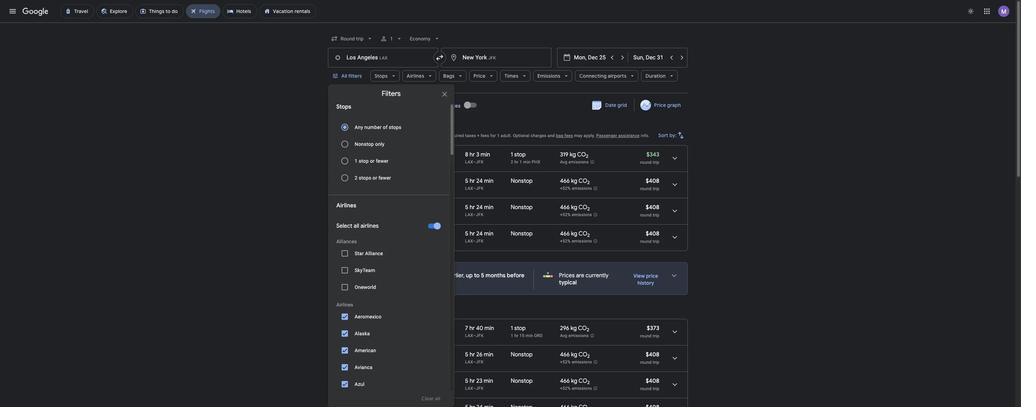 Task type: describe. For each thing, give the bounding box(es) containing it.
all
[[354, 223, 359, 230]]

any number of stops
[[355, 125, 402, 130]]

best departing flights
[[328, 122, 399, 131]]

co for $408 text field
[[579, 204, 588, 211]]

+52% for flight details. leaves los angeles international airport at 6:10 am on monday, december 25 and arrives at john f. kennedy international airport at 2:34 pm on monday, december 25. image at right top
[[560, 186, 571, 191]]

466 kg co 2 for flight details. leaves los angeles international airport at 8:00 am on monday, december 25 and arrives at john f. kennedy international airport at 4:24 pm on monday, december 25. icon
[[560, 230, 590, 239]]

5 hr 23 min lax – jfk
[[465, 378, 494, 391]]

kg inside the "296 kg co 2"
[[571, 325, 577, 332]]

stops button
[[371, 68, 400, 84]]

connecting
[[580, 73, 607, 79]]

2 stops or fewer
[[355, 175, 391, 181]]

+52% for the flight details. leaves los angeles international airport at 11:30 am on monday, december 25 and arrives at john f. kennedy international airport at 7:53 pm on monday, december 25. image
[[560, 386, 571, 391]]

for
[[491, 133, 496, 138]]

date
[[606, 102, 617, 108]]

flight details. leaves los angeles international airport at 9:55 am on monday, december 25 and arrives at john f. kennedy international airport at 8:58 pm on monday, december 25. image
[[667, 150, 684, 167]]

11:30 am
[[361, 378, 383, 385]]

main content containing best departing flights
[[328, 97, 688, 407]]

layover (1 of 1) is a 2 hr 1 min layover at phoenix sky harbor international airport in phoenix. element
[[511, 159, 557, 165]]

aeromexico
[[355, 314, 382, 320]]

7
[[465, 325, 468, 332]]

0 horizontal spatial stops
[[359, 175, 372, 181]]

airports
[[608, 73, 627, 79]]

6:10 am
[[361, 178, 381, 185]]

by:
[[670, 132, 677, 139]]

jfk for the flight details. leaves los angeles international airport at 11:30 am on monday, december 25 and arrives at john f. kennedy international airport at 7:53 pm on monday, december 25. image
[[476, 386, 484, 391]]

24 for 408 us dollars text field associated with 5 hr 24 min
[[477, 178, 483, 185]]

leaves los angeles international airport at 9:55 am on monday, december 25 and arrives at john f. kennedy international airport at 8:58 pm on monday, december 25. element
[[361, 151, 408, 158]]

fewer for 2 stops or fewer
[[379, 175, 391, 181]]

skyteam
[[355, 268, 375, 273]]

round for 408 us dollars text field related to 5 hr 26 min
[[641, 360, 652, 365]]

prices for prices are currently typical
[[559, 272, 575, 279]]

8:58 pm
[[388, 151, 408, 158]]

price for price graph
[[654, 102, 666, 108]]

time
[[390, 272, 401, 279]]

typical
[[559, 279, 577, 286]]

flight details. leaves los angeles international airport at 11:30 am on monday, december 25 and arrives at john f. kennedy international airport at 7:53 pm on monday, december 25. image
[[667, 376, 684, 393]]

stops inside popup button
[[375, 73, 388, 79]]

prices include required taxes + fees for 1 adult. optional charges and bag fees may apply. passenger assistance
[[419, 133, 640, 138]]

loading results progress bar
[[0, 23, 1016, 24]]

lax for flight details. leaves los angeles international airport at 6:10 am on monday, december 25 and arrives at john f. kennedy international airport at 2:34 pm on monday, december 25. image at right top
[[465, 186, 473, 191]]

other
[[328, 306, 348, 315]]

american for 11:30 am
[[361, 386, 380, 391]]

$408 round trip for $408 text box
[[641, 230, 660, 244]]

azul
[[355, 382, 365, 387]]

+52% for flight details. leaves los angeles international airport at 8:00 am on monday, december 25 and arrives at john f. kennedy international airport at 4:24 pm on monday, december 25. icon
[[560, 239, 571, 244]]

book
[[409, 272, 422, 279]]

trip for 408 us dollars text field related to 5 hr 26 min
[[653, 360, 660, 365]]

usually
[[429, 272, 446, 279]]

2 fees from the left
[[565, 133, 573, 138]]

co for '373 us dollars' text box
[[578, 325, 587, 332]]

1 inside the stops option group
[[355, 158, 358, 164]]

connecting airports button
[[575, 68, 639, 84]]

duration
[[646, 73, 666, 79]]

trip for '373 us dollars' text box
[[653, 334, 660, 339]]

kg for nonstop flight. element associated with $408 text field
[[571, 204, 578, 211]]

other departing flights
[[328, 306, 404, 315]]

jfk for flight details. leaves los angeles international airport at 6:10 am on monday, december 25 and arrives at john f. kennedy international airport at 2:34 pm on monday, december 25. image at right top
[[476, 186, 484, 191]]

adult.
[[501, 133, 512, 138]]

apply.
[[584, 133, 596, 138]]

alliance
[[365, 251, 383, 256]]

bags
[[444, 73, 455, 79]]

round for 408 us dollars text field associated with 5 hr 24 min
[[641, 186, 652, 191]]

trip for 408 us dollars text field associated with 5 hr 24 min
[[653, 186, 660, 191]]

none search field containing filters
[[328, 30, 688, 407]]

466 kg co 2 for flight details. leaves los angeles international airport at 6:10 am on monday, december 25 and arrives at john f. kennedy international airport at 2:34 pm on monday, december 25. image at right top
[[560, 178, 590, 186]]

1 stop flight. element for 7 hr 40 min
[[511, 325, 526, 333]]

hr for flight details. leaves los angeles international airport at 6:10 am on monday, december 25 and arrives at john f. kennedy international airport at 2:34 pm on monday, december 25. image at right top
[[470, 178, 475, 185]]

currently
[[586, 272, 609, 279]]

only
[[375, 141, 385, 147]]

Departure time: 11:30 AM. text field
[[361, 378, 383, 385]]

total duration 5 hr 26 min. element
[[465, 351, 511, 359]]

466 for flight details. leaves los angeles international airport at 8:00 am on monday, december 25 and arrives at john f. kennedy international airport at 4:24 pm on monday, december 25. icon
[[560, 230, 570, 237]]

the
[[353, 272, 363, 279]]

Departure time: 10:34 AM. text field
[[361, 351, 385, 358]]

earlier,
[[448, 272, 465, 279]]

number
[[365, 125, 382, 130]]

co for 408 us dollars text field related to 5 hr 26 min
[[579, 351, 588, 358]]

2 to from the left
[[474, 272, 480, 279]]

9:20 am
[[361, 325, 382, 332]]

co for $343 text box
[[578, 151, 586, 158]]

hr for flight details. leaves los angeles international airport at 7:05 am on monday, december 25 and arrives at john f. kennedy international airport at 3:29 pm on monday, december 25. icon
[[470, 204, 475, 211]]

price graph
[[654, 102, 681, 108]]

9:55 am – 8:58 pm american
[[361, 151, 408, 165]]

343 US dollars text field
[[647, 151, 660, 158]]

– for flight details. leaves los angeles international airport at 6:10 am on monday, december 25 and arrives at john f. kennedy international airport at 2:34 pm on monday, december 25. image at right top
[[473, 186, 476, 191]]

select
[[337, 223, 353, 230]]

duration button
[[642, 68, 678, 84]]

kg inside 319 kg co 2
[[570, 151, 576, 158]]

emissions for the flight details. leaves los angeles international airport at 9:55 am on monday, december 25 and arrives at john f. kennedy international airport at 8:58 pm on monday, december 25. 'icon'
[[569, 160, 589, 165]]

dates
[[448, 103, 461, 109]]

of
[[383, 125, 388, 130]]

+52% emissions for $408 text box
[[560, 239, 592, 244]]

connecting airports
[[580, 73, 627, 79]]

swap origin and destination. image
[[436, 53, 444, 62]]

min for $343 text box
[[481, 151, 490, 158]]

charges
[[531, 133, 547, 138]]

bag fees button
[[556, 133, 573, 138]]

319
[[560, 151, 569, 158]]

466 kg co 2 for the flight details. leaves los angeles international airport at 11:30 am on monday, december 25 and arrives at john f. kennedy international airport at 7:53 pm on monday, december 25. image
[[560, 378, 590, 386]]

10:34 am
[[361, 351, 385, 358]]

are
[[576, 272, 585, 279]]

airlines
[[361, 223, 379, 230]]

total duration 5 hr 23 min. element
[[465, 378, 511, 386]]

24 for $408 text box
[[477, 230, 483, 237]]

history
[[638, 280, 655, 286]]

296
[[560, 325, 570, 332]]

american for 9:20 am
[[361, 333, 380, 338]]

track prices
[[340, 103, 369, 109]]

avg emissions for 319
[[560, 160, 589, 165]]

2 for total duration 7 hr 40 min. element
[[587, 327, 590, 333]]

taxes
[[466, 133, 476, 138]]

1 stop flight. element for 8 hr 3 min
[[511, 151, 526, 159]]

$408 round trip for 408 us dollars text field corresponding to 5 hr 23 min
[[641, 378, 660, 391]]

nonstop only
[[355, 141, 385, 147]]

grid
[[618, 102, 627, 108]]

nonstop flight. element for 408 us dollars text field corresponding to 5 hr 23 min
[[511, 378, 533, 386]]

takeoff
[[353, 279, 373, 286]]

find the best price region
[[328, 97, 688, 117]]

graph
[[668, 102, 681, 108]]

nonstop for flight details. leaves los angeles international airport at 8:00 am on monday, december 25 and arrives at john f. kennedy international airport at 4:24 pm on monday, december 25. icon
[[511, 230, 533, 237]]

nonstop for flight details. leaves los angeles international airport at 10:34 am on monday, december 25 and arrives at john f. kennedy international airport at 7:00 pm on monday, december 25. image
[[511, 351, 533, 358]]

jfk for flight details. leaves los angeles international airport at 10:34 am on monday, december 25 and arrives at john f. kennedy international airport at 7:00 pm on monday, december 25. image
[[476, 360, 484, 365]]

– for flight details. leaves los angeles international airport at 8:00 am on monday, december 25 and arrives at john f. kennedy international airport at 4:24 pm on monday, december 25. icon
[[473, 239, 476, 244]]

trip for 408 us dollars text field corresponding to 5 hr 23 min
[[653, 387, 660, 391]]

date grid
[[606, 102, 627, 108]]

1 stop 1 hr 15 min ord
[[511, 325, 543, 338]]

$408 for $408 text box
[[646, 230, 660, 237]]

airlines inside popup button
[[407, 73, 425, 79]]

cheapest
[[364, 272, 388, 279]]

jfk for flight details. leaves los angeles international airport at 7:05 am on monday, december 25 and arrives at john f. kennedy international airport at 3:29 pm on monday, december 25. icon
[[476, 212, 484, 217]]

5 hr 24 min lax – jfk for nonstop flight. element associated with $408 text field
[[465, 204, 494, 217]]

round for $408 text field
[[641, 213, 652, 218]]

6:10 am – 2:34 pm
[[361, 178, 408, 185]]

1 horizontal spatial stops
[[389, 125, 402, 130]]

avg emissions for 296
[[560, 333, 589, 338]]

min inside 1 stop 2 hr 1 min phx
[[524, 160, 531, 165]]

flight details. leaves los angeles international airport at 9:20 am on monday, december 25 and arrives at john f. kennedy international airport at 8:00 pm on monday, december 25. image
[[667, 324, 684, 340]]

close dialog image
[[441, 90, 449, 98]]

co for 408 us dollars text field corresponding to 5 hr 23 min
[[579, 378, 588, 385]]

emissions
[[538, 73, 561, 79]]

all filters button
[[328, 68, 368, 84]]

ord
[[535, 333, 543, 338]]

prices
[[354, 103, 369, 109]]

oneworld
[[355, 285, 376, 290]]

nonstop flight. element for 408 us dollars text field related to 5 hr 26 min
[[511, 351, 533, 359]]

hr for the flight details. leaves los angeles international airport at 9:55 am on monday, december 25 and arrives at john f. kennedy international airport at 8:58 pm on monday, december 25. 'icon'
[[470, 151, 475, 158]]

leaves los angeles international airport at 6:10 am on monday, december 25 and arrives at john f. kennedy international airport at 2:34 pm on monday, december 25. element
[[361, 178, 408, 185]]

5 for 'total duration 5 hr 26 min.' element
[[465, 351, 469, 358]]

price graph button
[[636, 99, 687, 111]]

– for the flight details. leaves los angeles international airport at 9:55 am on monday, december 25 and arrives at john f. kennedy international airport at 8:58 pm on monday, december 25. 'icon'
[[473, 160, 476, 165]]

5 for 408 us dollars text field associated with 5 hr 24 min's nonstop flight. element total duration 5 hr 24 min. element
[[465, 178, 469, 185]]

2 and from the left
[[548, 133, 555, 138]]

change appearance image
[[963, 3, 980, 20]]

+52% for flight details. leaves los angeles international airport at 10:34 am on monday, december 25 and arrives at john f. kennedy international airport at 7:00 pm on monday, december 25. image
[[560, 360, 571, 365]]

hr for flight details. leaves los angeles international airport at 10:34 am on monday, december 25 and arrives at john f. kennedy international airport at 7:00 pm on monday, december 25. image
[[470, 351, 475, 358]]

Departure time: 9:55 AM. text field
[[361, 151, 382, 158]]

co for 408 us dollars text field associated with 5 hr 24 min
[[579, 178, 588, 185]]

– for flight details. leaves los angeles international airport at 7:05 am on monday, december 25 and arrives at john f. kennedy international airport at 3:29 pm on monday, december 25. icon
[[473, 212, 476, 217]]

Departure time: 9:20 AM. text field
[[361, 325, 382, 332]]

all filters
[[342, 73, 362, 79]]

up
[[466, 272, 473, 279]]

fewer for 1 stop or fewer
[[376, 158, 389, 164]]

+52% emissions for 408 us dollars text field associated with 5 hr 24 min
[[560, 186, 592, 191]]

min for 408 us dollars text field related to 5 hr 26 min
[[484, 351, 494, 358]]



Task type: locate. For each thing, give the bounding box(es) containing it.
min inside 5 hr 26 min lax – jfk
[[484, 351, 494, 358]]

before takeoff
[[353, 272, 525, 286]]

$408 round trip left flight details. leaves los angeles international airport at 8:00 am on monday, december 25 and arrives at john f. kennedy international airport at 4:24 pm on monday, december 25. icon
[[641, 230, 660, 244]]

2 trip from the top
[[653, 186, 660, 191]]

fees right bag
[[565, 133, 573, 138]]

2 inside the "296 kg co 2"
[[587, 327, 590, 333]]

flights up the convenience on the top left of page
[[378, 122, 399, 131]]

kg for nonstop flight. element for $408 text box
[[571, 230, 578, 237]]

kg
[[570, 151, 576, 158], [571, 178, 578, 185], [571, 204, 578, 211], [571, 230, 578, 237], [571, 325, 577, 332], [571, 351, 578, 358], [571, 378, 578, 385]]

price button
[[470, 68, 498, 84]]

airlines up select
[[337, 202, 356, 209]]

3 +52% from the top
[[560, 239, 571, 244]]

3 24 from the top
[[477, 230, 483, 237]]

$408 round trip
[[641, 178, 660, 191], [641, 204, 660, 218], [641, 230, 660, 244], [641, 351, 660, 365], [641, 378, 660, 391]]

price right bags popup button
[[474, 73, 486, 79]]

2 nonstop flight. element from the top
[[511, 204, 533, 212]]

airlines for select all airlines
[[337, 302, 353, 308]]

nonstop for flight details. leaves los angeles international airport at 6:10 am on monday, december 25 and arrives at john f. kennedy international airport at 2:34 pm on monday, december 25. image at right top
[[511, 178, 533, 185]]

1 vertical spatial 24
[[477, 204, 483, 211]]

6 trip from the top
[[653, 360, 660, 365]]

5
[[465, 178, 469, 185], [465, 204, 469, 211], [465, 230, 469, 237], [481, 272, 485, 279], [465, 351, 469, 358], [465, 378, 469, 385]]

2 466 kg co 2 from the top
[[560, 204, 590, 212]]

0 vertical spatial 5 hr 24 min lax – jfk
[[465, 178, 494, 191]]

include
[[433, 133, 447, 138]]

required
[[448, 133, 464, 138]]

hr inside 1 stop 2 hr 1 min phx
[[515, 160, 519, 165]]

trip down $373
[[653, 334, 660, 339]]

2 for total duration 5 hr 24 min. element associated with nonstop flight. element associated with $408 text field
[[588, 206, 590, 212]]

times button
[[501, 68, 531, 84]]

1 horizontal spatial fees
[[565, 133, 573, 138]]

emissions for flight details. leaves los angeles international airport at 6:10 am on monday, december 25 and arrives at john f. kennedy international airport at 2:34 pm on monday, december 25. image at right top
[[572, 186, 592, 191]]

assistance
[[619, 133, 640, 138]]

round left flight details. leaves los angeles international airport at 10:34 am on monday, december 25 and arrives at john f. kennedy international airport at 7:00 pm on monday, december 25. image
[[641, 360, 652, 365]]

1 24 from the top
[[477, 178, 483, 185]]

+52% emissions for 408 us dollars text field related to 5 hr 26 min
[[560, 360, 592, 365]]

3 466 from the top
[[560, 230, 570, 237]]

0 vertical spatial prices
[[419, 133, 432, 138]]

11:30 am american
[[361, 378, 383, 391]]

4 466 kg co 2 from the top
[[560, 351, 590, 360]]

trip inside '$343 round trip'
[[653, 160, 660, 165]]

before
[[507, 272, 525, 279]]

1 vertical spatial any
[[355, 125, 363, 130]]

round down $408 text box
[[641, 239, 652, 244]]

trip
[[653, 160, 660, 165], [653, 186, 660, 191], [653, 213, 660, 218], [653, 239, 660, 244], [653, 334, 660, 339], [653, 360, 660, 365], [653, 387, 660, 391]]

1 total duration 5 hr 24 min. element from the top
[[465, 178, 511, 186]]

408 US dollars text field
[[646, 178, 660, 185], [646, 351, 660, 358], [646, 378, 660, 385], [646, 404, 660, 407]]

4 round from the top
[[641, 239, 652, 244]]

$408 for 408 us dollars text field associated with 5 hr 24 min
[[646, 178, 660, 185]]

3 $408 round trip from the top
[[641, 230, 660, 244]]

round for '373 us dollars' text box
[[641, 334, 652, 339]]

1 vertical spatial price
[[654, 102, 666, 108]]

40
[[476, 325, 484, 332]]

flight details. leaves los angeles international airport at 7:05 am on monday, december 25 and arrives at john f. kennedy international airport at 3:29 pm on monday, december 25. image
[[667, 203, 684, 219]]

1 stop flight. element
[[511, 151, 526, 159], [511, 325, 526, 333]]

3 466 kg co 2 from the top
[[560, 230, 590, 239]]

min for 408 us dollars text field corresponding to 5 hr 23 min
[[484, 378, 494, 385]]

0 vertical spatial avg emissions
[[560, 160, 589, 165]]

american inside the 9:55 am – 8:58 pm american
[[361, 160, 380, 165]]

1 round from the top
[[641, 160, 652, 165]]

1 jfk from the top
[[476, 160, 484, 165]]

departing for other
[[349, 306, 382, 315]]

1 stop flight. element up 15
[[511, 325, 526, 333]]

all
[[342, 73, 347, 79]]

kg for 408 us dollars text field associated with 5 hr 24 min's nonstop flight. element
[[571, 178, 578, 185]]

3 jfk from the top
[[476, 212, 484, 217]]

1 1 stop flight. element from the top
[[511, 151, 526, 159]]

star
[[355, 251, 364, 256]]

1 +52% emissions from the top
[[560, 186, 592, 191]]

3 nonstop flight. element from the top
[[511, 230, 533, 238]]

7 round from the top
[[641, 387, 652, 391]]

passenger
[[597, 133, 618, 138]]

stop up 15
[[515, 325, 526, 332]]

1 466 from the top
[[560, 178, 570, 185]]

american inside 10:34 am american
[[361, 360, 380, 365]]

466 for flight details. leaves los angeles international airport at 7:05 am on monday, december 25 and arrives at john f. kennedy international airport at 3:29 pm on monday, december 25. icon
[[560, 204, 570, 211]]

0 horizontal spatial any
[[355, 125, 363, 130]]

jfk for "flight details. leaves los angeles international airport at 9:20 am on monday, december 25 and arrives at john f. kennedy international airport at 8:00 pm on monday, december 25." icon at the right
[[476, 333, 484, 338]]

Departure time: 6:10 AM. text field
[[361, 178, 381, 185]]

5 hr 24 min lax – jfk for 408 us dollars text field associated with 5 hr 24 min's nonstop flight. element
[[465, 178, 494, 191]]

5 for total duration 5 hr 24 min. element associated with nonstop flight. element for $408 text box
[[465, 230, 469, 237]]

lax inside 8 hr 3 min lax – jfk
[[465, 160, 473, 165]]

0 vertical spatial price
[[474, 73, 486, 79]]

total duration 8 hr 3 min. element
[[465, 151, 511, 159]]

phx
[[532, 160, 541, 165]]

4 408 us dollars text field from the top
[[646, 404, 660, 407]]

8
[[465, 151, 469, 158]]

bags button
[[439, 68, 467, 84]]

5 inside 5 hr 23 min lax – jfk
[[465, 378, 469, 385]]

2 $408 round trip from the top
[[641, 204, 660, 218]]

2 24 from the top
[[477, 204, 483, 211]]

price for price
[[474, 73, 486, 79]]

flights for other departing flights
[[383, 306, 404, 315]]

emissions button
[[533, 68, 573, 84]]

jfk inside 5 hr 26 min lax – jfk
[[476, 360, 484, 365]]

Arrival time: 2:34 PM. text field
[[387, 178, 408, 185]]

stop for 7 hr 40 min
[[515, 325, 526, 332]]

avg emissions down the "296 kg co 2"
[[560, 333, 589, 338]]

1 vertical spatial stops
[[337, 103, 352, 110]]

408 US dollars text field
[[646, 230, 660, 237]]

avg down "319"
[[560, 160, 568, 165]]

trip down $343 text box
[[653, 160, 660, 165]]

$408 round trip for 408 us dollars text field related to 5 hr 26 min
[[641, 351, 660, 365]]

american inside search field
[[355, 348, 376, 353]]

or for stops
[[373, 175, 377, 181]]

1 vertical spatial price
[[647, 273, 659, 279]]

lax inside 7 hr 40 min lax – jfk
[[465, 333, 473, 338]]

trip for $408 text box
[[653, 239, 660, 244]]

up to 5 months
[[466, 272, 506, 279]]

nonstop inside the stops option group
[[355, 141, 374, 147]]

2 1 stop flight. element from the top
[[511, 325, 526, 333]]

american for 10:34 am
[[361, 360, 380, 365]]

price right on
[[363, 133, 373, 138]]

round down $408 text field
[[641, 213, 652, 218]]

0 vertical spatial stops
[[375, 73, 388, 79]]

2 466 from the top
[[560, 204, 570, 211]]

any dates
[[437, 103, 461, 109]]

$408 for 408 us dollars text field related to 5 hr 26 min
[[646, 351, 660, 358]]

4 $408 from the top
[[646, 351, 660, 358]]

2 avg from the top
[[560, 333, 568, 338]]

price inside button
[[654, 102, 666, 108]]

hr inside 1 stop 1 hr 15 min ord
[[515, 333, 519, 338]]

5 for total duration 5 hr 23 min. element on the bottom
[[465, 378, 469, 385]]

stops down the 1 stop or fewer
[[359, 175, 372, 181]]

1 vertical spatial departing
[[349, 306, 382, 315]]

jfk for the flight details. leaves los angeles international airport at 9:55 am on monday, december 25 and arrives at john f. kennedy international airport at 8:58 pm on monday, december 25. 'icon'
[[476, 160, 484, 165]]

the cheapest time to book is usually earlier,
[[353, 272, 466, 279]]

1 vertical spatial avg
[[560, 333, 568, 338]]

flights for best departing flights
[[378, 122, 399, 131]]

$408 left flight details. leaves los angeles international airport at 7:05 am on monday, december 25 and arrives at john f. kennedy international airport at 3:29 pm on monday, december 25. icon
[[646, 204, 660, 211]]

best
[[328, 122, 343, 131]]

5 466 from the top
[[560, 378, 570, 385]]

lax for flight details. leaves los angeles international airport at 10:34 am on monday, december 25 and arrives at john f. kennedy international airport at 7:00 pm on monday, december 25. image
[[465, 360, 473, 365]]

26
[[477, 351, 483, 358]]

$343 round trip
[[641, 151, 660, 165]]

+52% for flight details. leaves los angeles international airport at 7:05 am on monday, december 25 and arrives at john f. kennedy international airport at 3:29 pm on monday, december 25. icon
[[560, 213, 571, 217]]

0 vertical spatial price
[[363, 133, 373, 138]]

view price history
[[634, 273, 659, 286]]

fees right +
[[481, 133, 489, 138]]

2 avg emissions from the top
[[560, 333, 589, 338]]

stop up layover (1 of 1) is a 2 hr 1 min layover at phoenix sky harbor international airport in phoenix. element
[[515, 151, 526, 158]]

2 vertical spatial airlines
[[337, 302, 353, 308]]

None text field
[[441, 48, 552, 68]]

co inside 319 kg co 2
[[578, 151, 586, 158]]

1 horizontal spatial stops
[[375, 73, 388, 79]]

$408 round trip left flight details. leaves los angeles international airport at 10:34 am on monday, december 25 and arrives at john f. kennedy international airport at 7:00 pm on monday, december 25. image
[[641, 351, 660, 365]]

1 vertical spatial fewer
[[379, 175, 391, 181]]

ranked based on price and convenience
[[328, 133, 407, 138]]

None text field
[[328, 48, 439, 68]]

any inside the find the best price 'region'
[[437, 103, 446, 109]]

jfk
[[476, 160, 484, 165], [476, 186, 484, 191], [476, 212, 484, 217], [476, 239, 484, 244], [476, 333, 484, 338], [476, 360, 484, 365], [476, 386, 484, 391]]

2 inside the stops option group
[[355, 175, 358, 181]]

1 $408 round trip from the top
[[641, 178, 660, 191]]

lax inside 5 hr 26 min lax – jfk
[[465, 360, 473, 365]]

408 us dollars text field for 5 hr 26 min
[[646, 351, 660, 358]]

to right time
[[403, 272, 408, 279]]

4 jfk from the top
[[476, 239, 484, 244]]

hr
[[470, 151, 475, 158], [515, 160, 519, 165], [470, 178, 475, 185], [470, 204, 475, 211], [470, 230, 475, 237], [470, 325, 475, 332], [515, 333, 519, 338], [470, 351, 475, 358], [470, 378, 475, 385]]

9:20 am american
[[361, 325, 382, 338]]

3 $408 from the top
[[646, 230, 660, 237]]

24
[[477, 178, 483, 185], [477, 204, 483, 211], [477, 230, 483, 237]]

stop down 'nonstop only'
[[359, 158, 369, 164]]

airlines for filters
[[337, 202, 356, 209]]

min inside 8 hr 3 min lax – jfk
[[481, 151, 490, 158]]

times
[[505, 73, 519, 79]]

on
[[357, 133, 362, 138]]

1 nonstop flight. element from the top
[[511, 178, 533, 186]]

1 vertical spatial flights
[[383, 306, 404, 315]]

2 inside 1 stop 2 hr 1 min phx
[[511, 160, 514, 165]]

jfk for flight details. leaves los angeles international airport at 8:00 am on monday, december 25 and arrives at john f. kennedy international airport at 4:24 pm on monday, december 25. icon
[[476, 239, 484, 244]]

any down 'close dialog' image
[[437, 103, 446, 109]]

american down departure time: 11:30 am. "text box"
[[361, 386, 380, 391]]

1 horizontal spatial price
[[654, 102, 666, 108]]

1 vertical spatial stops
[[359, 175, 372, 181]]

3 trip from the top
[[653, 213, 660, 218]]

5 round from the top
[[641, 334, 652, 339]]

price up history
[[647, 273, 659, 279]]

co inside the "296 kg co 2"
[[578, 325, 587, 332]]

$408 round trip up $408 text box
[[641, 204, 660, 218]]

hr inside 5 hr 23 min lax – jfk
[[470, 378, 475, 385]]

3 total duration 5 hr 24 min. element from the top
[[465, 230, 511, 238]]

avg for 319
[[560, 160, 568, 165]]

trip inside $373 round trip
[[653, 334, 660, 339]]

flight details. leaves los angeles international airport at 8:00 am on monday, december 25 and arrives at john f. kennedy international airport at 4:24 pm on monday, december 25. image
[[667, 229, 684, 246]]

stops option group
[[337, 119, 441, 186]]

2 for total duration 5 hr 23 min. element on the bottom
[[588, 380, 590, 386]]

408 US dollars text field
[[646, 204, 660, 211]]

466 kg co 2 for flight details. leaves los angeles international airport at 10:34 am on monday, december 25 and arrives at john f. kennedy international airport at 7:00 pm on monday, december 25. image
[[560, 351, 590, 360]]

$373
[[647, 325, 660, 332]]

Departure text field
[[574, 48, 607, 67]]

0 vertical spatial fewer
[[376, 158, 389, 164]]

price inside view price history
[[647, 273, 659, 279]]

filters
[[349, 73, 362, 79]]

2 lax from the top
[[465, 186, 473, 191]]

view price history image
[[666, 267, 683, 284]]

5 +52% from the top
[[560, 386, 571, 391]]

1 vertical spatial avg emissions
[[560, 333, 589, 338]]

$408 for $408 text field
[[646, 204, 660, 211]]

$408 left the flight details. leaves los angeles international airport at 11:30 am on monday, december 25 and arrives at john f. kennedy international airport at 7:53 pm on monday, december 25. image
[[646, 378, 660, 385]]

round inside '$343 round trip'
[[641, 160, 652, 165]]

24 for $408 text field
[[477, 204, 483, 211]]

hr inside 7 hr 40 min lax – jfk
[[470, 325, 475, 332]]

4 nonstop flight. element from the top
[[511, 351, 533, 359]]

stops up the convenience on the top left of page
[[389, 125, 402, 130]]

1 vertical spatial 5 hr 24 min lax – jfk
[[465, 204, 494, 217]]

main content
[[328, 97, 688, 407]]

emissions for flight details. leaves los angeles international airport at 8:00 am on monday, december 25 and arrives at john f. kennedy international airport at 4:24 pm on monday, december 25. icon
[[572, 239, 592, 244]]

$343
[[647, 151, 660, 158]]

convenience
[[383, 133, 407, 138]]

stops left prices
[[337, 103, 352, 110]]

1 horizontal spatial to
[[474, 272, 480, 279]]

min for 408 us dollars text field associated with 5 hr 24 min
[[484, 178, 494, 185]]

avg down 296
[[560, 333, 568, 338]]

6 jfk from the top
[[476, 360, 484, 365]]

0 vertical spatial 1 stop flight. element
[[511, 151, 526, 159]]

stop inside the stops option group
[[359, 158, 369, 164]]

2 for total duration 8 hr 3 min. element
[[586, 153, 589, 159]]

7 lax from the top
[[465, 386, 473, 391]]

prices left include
[[419, 133, 432, 138]]

2 inside 319 kg co 2
[[586, 153, 589, 159]]

min inside 7 hr 40 min lax – jfk
[[485, 325, 494, 332]]

lax for the flight details. leaves los angeles international airport at 9:55 am on monday, december 25 and arrives at john f. kennedy international airport at 8:58 pm on monday, december 25. 'icon'
[[465, 160, 473, 165]]

azul only image
[[413, 376, 441, 393]]

5 +52% emissions from the top
[[560, 386, 592, 391]]

0 vertical spatial avg
[[560, 160, 568, 165]]

departing up on
[[344, 122, 377, 131]]

2 total duration 5 hr 24 min. element from the top
[[465, 204, 511, 212]]

– inside the 9:55 am – 8:58 pm american
[[383, 151, 386, 158]]

1 stop or fewer
[[355, 158, 389, 164]]

2 for total duration 5 hr 24 min. element associated with nonstop flight. element for $408 text box
[[588, 233, 590, 239]]

layover (1 of 1) is a 1 hr 15 min layover at o'hare international airport in chicago. element
[[511, 333, 557, 339]]

american inside the "11:30 am american"
[[361, 386, 380, 391]]

2 for 'total duration 5 hr 26 min.' element
[[588, 354, 590, 360]]

0 horizontal spatial to
[[403, 272, 408, 279]]

lax for "flight details. leaves los angeles international airport at 9:20 am on monday, december 25 and arrives at john f. kennedy international airport at 8:00 pm on monday, december 25." icon at the right
[[465, 333, 473, 338]]

1 vertical spatial airlines
[[337, 202, 356, 209]]

ranked
[[328, 133, 343, 138]]

based
[[344, 133, 356, 138]]

1 vertical spatial or
[[373, 175, 377, 181]]

2 vertical spatial 5 hr 24 min lax – jfk
[[465, 230, 494, 244]]

is
[[424, 272, 428, 279]]

4 lax from the top
[[465, 239, 473, 244]]

$408 round trip up $408 text field
[[641, 178, 660, 191]]

min inside 5 hr 23 min lax – jfk
[[484, 378, 494, 385]]

5 inside 5 hr 26 min lax – jfk
[[465, 351, 469, 358]]

1 to from the left
[[403, 272, 408, 279]]

emissions for flight details. leaves los angeles international airport at 7:05 am on monday, december 25 and arrives at john f. kennedy international airport at 3:29 pm on monday, december 25. icon
[[572, 213, 592, 217]]

nonstop flight. element for 408 us dollars text field associated with 5 hr 24 min
[[511, 178, 533, 186]]

0 horizontal spatial fees
[[481, 133, 489, 138]]

5 nonstop flight. element from the top
[[511, 378, 533, 386]]

and left bag
[[548, 133, 555, 138]]

round for $343 text box
[[641, 160, 652, 165]]

– for "flight details. leaves los angeles international airport at 9:20 am on monday, december 25 and arrives at john f. kennedy international airport at 8:00 pm on monday, december 25." icon at the right
[[473, 333, 476, 338]]

1 avg emissions from the top
[[560, 160, 589, 165]]

american up avianca
[[355, 348, 376, 353]]

1 vertical spatial prices
[[559, 272, 575, 279]]

2 for 408 us dollars text field associated with 5 hr 24 min's nonstop flight. element total duration 5 hr 24 min. element
[[588, 180, 590, 186]]

466 kg co 2 for flight details. leaves los angeles international airport at 7:05 am on monday, december 25 and arrives at john f. kennedy international airport at 3:29 pm on monday, december 25. icon
[[560, 204, 590, 212]]

fees
[[481, 133, 489, 138], [565, 133, 573, 138]]

1 trip from the top
[[653, 160, 660, 165]]

to right up
[[474, 272, 480, 279]]

prices are currently typical
[[559, 272, 609, 286]]

american down departure time: 9:55 am. text box
[[361, 160, 380, 165]]

466 for flight details. leaves los angeles international airport at 6:10 am on monday, december 25 and arrives at john f. kennedy international airport at 2:34 pm on monday, december 25. image at right top
[[560, 178, 570, 185]]

jfk inside 5 hr 23 min lax – jfk
[[476, 386, 484, 391]]

emissions for the flight details. leaves los angeles international airport at 11:30 am on monday, december 25 and arrives at john f. kennedy international airport at 7:53 pm on monday, december 25. image
[[572, 386, 592, 391]]

7 hr 40 min lax – jfk
[[465, 325, 494, 338]]

2 +52% emissions from the top
[[560, 213, 592, 217]]

$408 round trip for $408 text field
[[641, 204, 660, 218]]

4 +52% emissions from the top
[[560, 360, 592, 365]]

1 button
[[378, 30, 406, 47]]

3
[[477, 151, 480, 158]]

min for '373 us dollars' text box
[[485, 325, 494, 332]]

avg
[[560, 160, 568, 165], [560, 333, 568, 338]]

5 jfk from the top
[[476, 333, 484, 338]]

– inside 5 hr 23 min lax – jfk
[[473, 386, 476, 391]]

5 lax from the top
[[465, 333, 473, 338]]

5 466 kg co 2 from the top
[[560, 378, 590, 386]]

prices left are
[[559, 272, 575, 279]]

1 $408 from the top
[[646, 178, 660, 185]]

7 jfk from the top
[[476, 386, 484, 391]]

or for stop
[[370, 158, 375, 164]]

round down '373 us dollars' text box
[[641, 334, 652, 339]]

any up on
[[355, 125, 363, 130]]

select all airlines
[[337, 223, 379, 230]]

1 fees from the left
[[481, 133, 489, 138]]

stop inside 1 stop 2 hr 1 min phx
[[515, 151, 526, 158]]

5 trip from the top
[[653, 334, 660, 339]]

2 vertical spatial 24
[[477, 230, 483, 237]]

2 408 us dollars text field from the top
[[646, 351, 660, 358]]

0 horizontal spatial price
[[363, 133, 373, 138]]

american down departure time: 10:34 am. text box
[[361, 360, 380, 365]]

Return text field
[[634, 48, 666, 67]]

4 +52% from the top
[[560, 360, 571, 365]]

0 vertical spatial any
[[437, 103, 446, 109]]

lax for the flight details. leaves los angeles international airport at 11:30 am on monday, december 25 and arrives at john f. kennedy international airport at 7:53 pm on monday, december 25. image
[[465, 386, 473, 391]]

$408 for 408 us dollars text field corresponding to 5 hr 23 min
[[646, 378, 660, 385]]

1 horizontal spatial any
[[437, 103, 446, 109]]

– for the flight details. leaves los angeles international airport at 11:30 am on monday, december 25 and arrives at john f. kennedy international airport at 7:53 pm on monday, december 25. image
[[473, 386, 476, 391]]

1 5 hr 24 min lax – jfk from the top
[[465, 178, 494, 191]]

2 +52% from the top
[[560, 213, 571, 217]]

stops up filters
[[375, 73, 388, 79]]

–
[[383, 151, 386, 158], [473, 160, 476, 165], [382, 178, 386, 185], [473, 186, 476, 191], [473, 212, 476, 217], [473, 239, 476, 244], [473, 333, 476, 338], [473, 360, 476, 365], [473, 386, 476, 391]]

total duration 5 hr 24 min. element
[[465, 178, 511, 186], [465, 204, 511, 212], [465, 230, 511, 238], [465, 404, 511, 407]]

sort by: button
[[656, 127, 688, 144]]

avg for 296
[[560, 333, 568, 338]]

lax inside 5 hr 23 min lax – jfk
[[465, 386, 473, 391]]

– inside 8 hr 3 min lax – jfk
[[473, 160, 476, 165]]

0 horizontal spatial price
[[474, 73, 486, 79]]

3 round from the top
[[641, 213, 652, 218]]

trip down $408 text box
[[653, 239, 660, 244]]

trip down $408 text field
[[653, 213, 660, 218]]

5 hr 26 min lax – jfk
[[465, 351, 494, 365]]

None search field
[[328, 30, 688, 407]]

$408 round trip left the flight details. leaves los angeles international airport at 11:30 am on monday, december 25 and arrives at john f. kennedy international airport at 7:53 pm on monday, december 25. image
[[641, 378, 660, 391]]

passenger assistance button
[[597, 133, 640, 138]]

3 408 us dollars text field from the top
[[646, 378, 660, 385]]

0 vertical spatial departing
[[344, 122, 377, 131]]

– inside 7 hr 40 min lax – jfk
[[473, 333, 476, 338]]

round left the flight details. leaves los angeles international airport at 11:30 am on monday, december 25 and arrives at john f. kennedy international airport at 7:53 pm on monday, december 25. image
[[641, 387, 652, 391]]

any for any number of stops
[[355, 125, 363, 130]]

jfk inside 8 hr 3 min lax – jfk
[[476, 160, 484, 165]]

bag
[[556, 133, 564, 138]]

4 trip from the top
[[653, 239, 660, 244]]

0 vertical spatial 24
[[477, 178, 483, 185]]

6 round from the top
[[641, 360, 652, 365]]

lax for flight details. leaves los angeles international airport at 7:05 am on monday, december 25 and arrives at john f. kennedy international airport at 3:29 pm on monday, december 25. icon
[[465, 212, 473, 217]]

optional
[[513, 133, 530, 138]]

+52%
[[560, 186, 571, 191], [560, 213, 571, 217], [560, 239, 571, 244], [560, 360, 571, 365], [560, 386, 571, 391]]

price inside popup button
[[474, 73, 486, 79]]

avianca
[[355, 365, 373, 370]]

american down 9:20 am on the left bottom
[[361, 333, 380, 338]]

or
[[370, 158, 375, 164], [373, 175, 377, 181]]

466 for flight details. leaves los angeles international airport at 10:34 am on monday, december 25 and arrives at john f. kennedy international airport at 7:00 pm on monday, december 25. image
[[560, 351, 570, 358]]

296 kg co 2
[[560, 325, 590, 333]]

1 horizontal spatial price
[[647, 273, 659, 279]]

star alliance
[[355, 251, 383, 256]]

trip left the flight details. leaves los angeles international airport at 11:30 am on monday, december 25 and arrives at john f. kennedy international airport at 7:53 pm on monday, december 25. image
[[653, 387, 660, 391]]

0 vertical spatial airlines
[[407, 73, 425, 79]]

track
[[340, 103, 353, 109]]

1 horizontal spatial and
[[548, 133, 555, 138]]

1 horizontal spatial prices
[[559, 272, 575, 279]]

1 408 us dollars text field from the top
[[646, 178, 660, 185]]

3 5 hr 24 min lax – jfk from the top
[[465, 230, 494, 244]]

any inside the stops option group
[[355, 125, 363, 130]]

jfk inside 7 hr 40 min lax – jfk
[[476, 333, 484, 338]]

round down $343 text box
[[641, 160, 652, 165]]

hr inside 8 hr 3 min lax – jfk
[[470, 151, 475, 158]]

nonstop for the flight details. leaves los angeles international airport at 11:30 am on monday, december 25 and arrives at john f. kennedy international airport at 7:53 pm on monday, december 25. image
[[511, 378, 533, 385]]

stop inside 1 stop 1 hr 15 min ord
[[515, 325, 526, 332]]

sort
[[659, 132, 669, 139]]

0 vertical spatial stops
[[389, 125, 402, 130]]

5 $408 from the top
[[646, 378, 660, 385]]

fewer
[[376, 158, 389, 164], [379, 175, 391, 181]]

5 $408 round trip from the top
[[641, 378, 660, 391]]

9:55 am
[[361, 151, 382, 158]]

hr for the flight details. leaves los angeles international airport at 11:30 am on monday, december 25 and arrives at john f. kennedy international airport at 7:53 pm on monday, december 25. image
[[470, 378, 475, 385]]

any for any dates
[[437, 103, 446, 109]]

stop for 8 hr 3 min
[[515, 151, 526, 158]]

0 vertical spatial or
[[370, 158, 375, 164]]

3 lax from the top
[[465, 212, 473, 217]]

2:34 pm
[[387, 178, 408, 185]]

4 total duration 5 hr 24 min. element from the top
[[465, 404, 511, 407]]

1 and from the left
[[374, 133, 381, 138]]

1 +52% from the top
[[560, 186, 571, 191]]

0 horizontal spatial prices
[[419, 133, 432, 138]]

1 avg from the top
[[560, 160, 568, 165]]

3 +52% emissions from the top
[[560, 239, 592, 244]]

price
[[363, 133, 373, 138], [647, 273, 659, 279]]

view
[[634, 273, 645, 279]]

$408 left flight details. leaves los angeles international airport at 6:10 am on monday, december 25 and arrives at john f. kennedy international airport at 2:34 pm on monday, december 25. image at right top
[[646, 178, 660, 185]]

any
[[437, 103, 446, 109], [355, 125, 363, 130]]

nonstop flight. element for $408 text box
[[511, 230, 533, 238]]

7 trip from the top
[[653, 387, 660, 391]]

2 round from the top
[[641, 186, 652, 191]]

2 jfk from the top
[[476, 186, 484, 191]]

2 5 hr 24 min lax – jfk from the top
[[465, 204, 494, 217]]

flights right aeromexico
[[383, 306, 404, 315]]

1 stop flight. element down optional
[[511, 151, 526, 159]]

main menu image
[[8, 7, 17, 15]]

6 lax from the top
[[465, 360, 473, 365]]

airlines down takeoff
[[337, 302, 353, 308]]

$408 left flight details. leaves los angeles international airport at 8:00 am on monday, december 25 and arrives at john f. kennedy international airport at 4:24 pm on monday, december 25. icon
[[646, 230, 660, 237]]

0 horizontal spatial stops
[[337, 103, 352, 110]]

departing for best
[[344, 122, 377, 131]]

american inside 9:20 am american
[[361, 333, 380, 338]]

– inside 5 hr 26 min lax – jfk
[[473, 360, 476, 365]]

trip up $408 text field
[[653, 186, 660, 191]]

total duration 7 hr 40 min. element
[[465, 325, 511, 333]]

1 vertical spatial 1 stop flight. element
[[511, 325, 526, 333]]

6 nonstop flight. element from the top
[[511, 404, 533, 407]]

total duration 5 hr 24 min. element for nonstop flight. element associated with $408 text field
[[465, 204, 511, 212]]

None field
[[328, 32, 376, 45], [407, 32, 444, 45], [328, 32, 376, 45], [407, 32, 444, 45]]

to
[[403, 272, 408, 279], [474, 272, 480, 279]]

hr inside 5 hr 26 min lax – jfk
[[470, 351, 475, 358]]

+52% emissions for $408 text field
[[560, 213, 592, 217]]

4 $408 round trip from the top
[[641, 351, 660, 365]]

2 $408 from the top
[[646, 204, 660, 211]]

alliances
[[337, 239, 357, 244]]

4 466 from the top
[[560, 351, 570, 358]]

0 vertical spatial flights
[[378, 122, 399, 131]]

emissions
[[569, 160, 589, 165], [572, 186, 592, 191], [572, 213, 592, 217], [572, 239, 592, 244], [569, 333, 589, 338], [572, 360, 592, 365], [572, 386, 592, 391]]

8 hr 3 min lax – jfk
[[465, 151, 490, 165]]

trip left flight details. leaves los angeles international airport at 10:34 am on monday, december 25 and arrives at john f. kennedy international airport at 7:00 pm on monday, december 25. image
[[653, 360, 660, 365]]

1 lax from the top
[[465, 160, 473, 165]]

min inside 1 stop 1 hr 15 min ord
[[526, 333, 533, 338]]

$408 round trip for 408 us dollars text field associated with 5 hr 24 min
[[641, 178, 660, 191]]

departing up 9:20 am on the left bottom
[[349, 306, 382, 315]]

prices inside 'prices are currently typical'
[[559, 272, 575, 279]]

373 US dollars text field
[[647, 325, 660, 332]]

round up $408 text field
[[641, 186, 652, 191]]

flight details. leaves los angeles international airport at 6:10 am on monday, december 25 and arrives at john f. kennedy international airport at 2:34 pm on monday, december 25. image
[[667, 176, 684, 193]]

nonstop for flight details. leaves los angeles international airport at 7:05 am on monday, december 25 and arrives at john f. kennedy international airport at 3:29 pm on monday, december 25. icon
[[511, 204, 533, 211]]

$408 left flight details. leaves los angeles international airport at 10:34 am on monday, december 25 and arrives at john f. kennedy international airport at 7:00 pm on monday, december 25. image
[[646, 351, 660, 358]]

$408
[[646, 178, 660, 185], [646, 204, 660, 211], [646, 230, 660, 237], [646, 351, 660, 358], [646, 378, 660, 385]]

nonstop flight. element
[[511, 178, 533, 186], [511, 204, 533, 212], [511, 230, 533, 238], [511, 351, 533, 359], [511, 378, 533, 386], [511, 404, 533, 407]]

airlines right stops popup button
[[407, 73, 425, 79]]

1 inside popup button
[[391, 36, 393, 42]]

1 466 kg co 2 from the top
[[560, 178, 590, 186]]

+
[[477, 133, 480, 138]]

avg emissions down 319 kg co 2 on the top right of page
[[560, 160, 589, 165]]

price left graph
[[654, 102, 666, 108]]

round for $408 text box
[[641, 239, 652, 244]]

flight details. leaves los angeles international airport at 10:34 am on monday, december 25 and arrives at john f. kennedy international airport at 7:00 pm on monday, december 25. image
[[667, 350, 684, 367]]

and down any number of stops at top
[[374, 133, 381, 138]]

round inside $373 round trip
[[641, 334, 652, 339]]

+52% emissions for 408 us dollars text field corresponding to 5 hr 23 min
[[560, 386, 592, 391]]

emissions for "flight details. leaves los angeles international airport at 9:20 am on monday, december 25 and arrives at john f. kennedy international airport at 8:00 pm on monday, december 25." icon at the right
[[569, 333, 589, 338]]

0 horizontal spatial and
[[374, 133, 381, 138]]



Task type: vqa. For each thing, say whether or not it's contained in the screenshot.
6th Nonstop flight. element from the bottom of the page
yes



